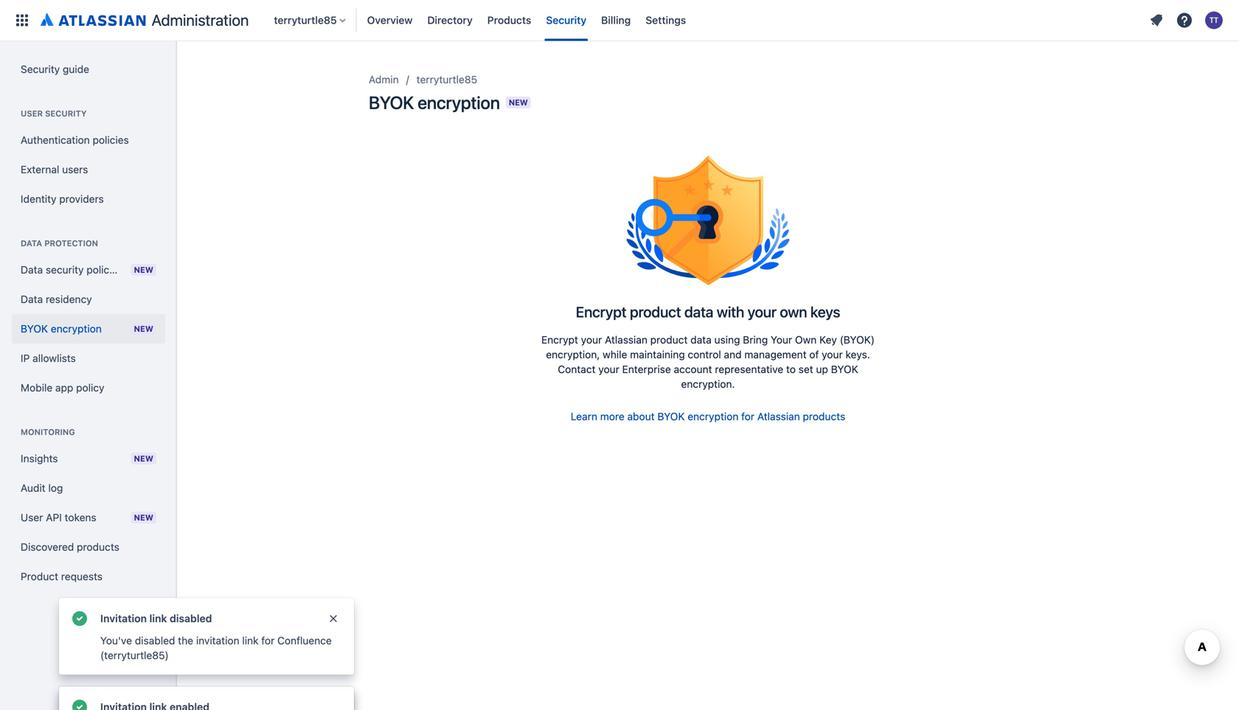 Task type: vqa. For each thing, say whether or not it's contained in the screenshot.
the BYOK inside Encrypt your Atlassian product data using Bring Your Own Key (BYOK) encryption, while maintaining control and management of your keys. Contact your Enterprise account representative to set up BYOK encryption.
yes



Task type: locate. For each thing, give the bounding box(es) containing it.
encrypt up the while
[[576, 303, 627, 321]]

0 vertical spatial policies
[[93, 134, 129, 146]]

2 user from the top
[[21, 512, 43, 524]]

1 vertical spatial products
[[77, 541, 119, 553]]

data
[[21, 239, 42, 248], [21, 264, 43, 276], [21, 293, 43, 306]]

products down up
[[803, 411, 846, 423]]

1 vertical spatial atlassian
[[758, 411, 800, 423]]

policies
[[93, 134, 129, 146], [87, 264, 123, 276]]

terryturtle85 link
[[417, 71, 478, 89]]

1 security from the top
[[45, 109, 87, 118]]

directory link
[[423, 8, 477, 32]]

1 vertical spatial security
[[46, 264, 84, 276]]

atlassian
[[605, 334, 648, 346], [758, 411, 800, 423]]

1 vertical spatial user
[[21, 512, 43, 524]]

mobile app policy link
[[12, 373, 165, 403]]

data inside encrypt your atlassian product data using bring your own key (byok) encryption, while maintaining control and management of your keys. contact your enterprise account representative to set up byok encryption.
[[691, 334, 712, 346]]

for down representative
[[742, 411, 755, 423]]

app
[[55, 382, 73, 394]]

link inside "you've disabled the invitation link for confluence (terryturtle85)"
[[242, 635, 259, 647]]

encrypt up encryption,
[[542, 334, 579, 346]]

mobile app policy
[[21, 382, 104, 394]]

1 data from the top
[[21, 239, 42, 248]]

new for user api tokens
[[134, 513, 154, 523]]

encryption
[[418, 92, 500, 113], [51, 323, 102, 335], [688, 411, 739, 423]]

ip
[[21, 352, 30, 365]]

key
[[820, 334, 837, 346]]

data down the data protection
[[21, 264, 43, 276]]

user for user security
[[21, 109, 43, 118]]

1 vertical spatial encrypt
[[542, 334, 579, 346]]

1 vertical spatial data
[[691, 334, 712, 346]]

data left residency
[[21, 293, 43, 306]]

for inside "you've disabled the invitation link for confluence (terryturtle85)"
[[261, 635, 275, 647]]

(terryturtle85)
[[100, 650, 169, 662]]

1 horizontal spatial terryturtle85
[[417, 73, 478, 86]]

api
[[46, 512, 62, 524]]

0 horizontal spatial byok encryption
[[21, 323, 102, 335]]

maintaining
[[630, 349, 685, 361]]

external users link
[[12, 155, 165, 184]]

security for security guide
[[21, 63, 60, 75]]

global navigation element
[[9, 0, 1145, 41]]

up
[[817, 363, 829, 376]]

disabled
[[170, 613, 212, 625], [135, 635, 175, 647]]

security left the guide
[[21, 63, 60, 75]]

2 security from the top
[[46, 264, 84, 276]]

for for encryption
[[742, 411, 755, 423]]

1 vertical spatial for
[[261, 635, 275, 647]]

settings link
[[642, 8, 691, 32]]

external users
[[21, 163, 88, 176]]

1 vertical spatial link
[[242, 635, 259, 647]]

confluence
[[278, 635, 332, 647]]

user for user api tokens
[[21, 512, 43, 524]]

own
[[780, 303, 808, 321]]

security inside security guide link
[[21, 63, 60, 75]]

0 horizontal spatial link
[[149, 613, 167, 625]]

data left with
[[685, 303, 714, 321]]

policies up external users link
[[93, 134, 129, 146]]

authentication policies link
[[12, 125, 165, 155]]

byok encryption down data residency
[[21, 323, 102, 335]]

log
[[48, 482, 63, 494]]

0 vertical spatial security
[[546, 14, 587, 26]]

0 vertical spatial encryption
[[418, 92, 500, 113]]

0 horizontal spatial terryturtle85
[[274, 14, 337, 26]]

data left protection
[[21, 239, 42, 248]]

0 vertical spatial for
[[742, 411, 755, 423]]

0 horizontal spatial security
[[21, 63, 60, 75]]

product
[[630, 303, 682, 321], [651, 334, 688, 346]]

1 vertical spatial disabled
[[135, 635, 175, 647]]

atlassian down to
[[758, 411, 800, 423]]

2 horizontal spatial encryption
[[688, 411, 739, 423]]

1 vertical spatial data
[[21, 264, 43, 276]]

products up "product requests" link
[[77, 541, 119, 553]]

policies up data residency link
[[87, 264, 123, 276]]

1 horizontal spatial encryption
[[418, 92, 500, 113]]

security left billing
[[546, 14, 587, 26]]

0 vertical spatial product
[[630, 303, 682, 321]]

atlassian image
[[41, 10, 146, 28], [41, 10, 146, 28]]

0 vertical spatial terryturtle85
[[274, 14, 337, 26]]

disabled down 'invitation link disabled'
[[135, 635, 175, 647]]

ip allowlists link
[[12, 344, 165, 373]]

0 vertical spatial security
[[45, 109, 87, 118]]

account
[[674, 363, 713, 376]]

for
[[742, 411, 755, 423], [261, 635, 275, 647]]

discovered products link
[[12, 533, 165, 562]]

new for insights
[[134, 454, 154, 464]]

providers
[[59, 193, 104, 205]]

byok up the ip
[[21, 323, 48, 335]]

encrypt inside encrypt your atlassian product data using bring your own key (byok) encryption, while maintaining control and management of your keys. contact your enterprise account representative to set up byok encryption.
[[542, 334, 579, 346]]

1 vertical spatial encryption
[[51, 323, 102, 335]]

byok right 'about'
[[658, 411, 685, 423]]

terryturtle85 inside terryturtle85 dropdown button
[[274, 14, 337, 26]]

1 vertical spatial policies
[[87, 264, 123, 276]]

security inside security link
[[546, 14, 587, 26]]

0 vertical spatial atlassian
[[605, 334, 648, 346]]

1 horizontal spatial for
[[742, 411, 755, 423]]

0 vertical spatial data
[[21, 239, 42, 248]]

security up authentication policies on the top left of the page
[[45, 109, 87, 118]]

your
[[748, 303, 777, 321], [581, 334, 602, 346], [822, 349, 843, 361], [599, 363, 620, 376]]

learn
[[571, 411, 598, 423]]

1 vertical spatial security
[[21, 63, 60, 75]]

products
[[803, 411, 846, 423], [77, 541, 119, 553]]

monitoring
[[21, 428, 75, 437]]

data for data residency
[[21, 293, 43, 306]]

user left api
[[21, 512, 43, 524]]

0 horizontal spatial encryption
[[51, 323, 102, 335]]

administration
[[152, 11, 249, 29]]

1 vertical spatial terryturtle85
[[417, 73, 478, 86]]

data up control
[[691, 334, 712, 346]]

audit log link
[[12, 474, 165, 503]]

0 horizontal spatial products
[[77, 541, 119, 553]]

0 horizontal spatial for
[[261, 635, 275, 647]]

encrypt your atlassian product data using bring your own key (byok) encryption, while maintaining control and management of your keys. contact your enterprise account representative to set up byok encryption.
[[542, 334, 875, 390]]

terryturtle85
[[274, 14, 337, 26], [417, 73, 478, 86]]

link right 'invitation'
[[242, 635, 259, 647]]

byok encryption
[[369, 92, 500, 113], [21, 323, 102, 335]]

new for byok encryption
[[134, 324, 154, 334]]

learn more about byok encryption for atlassian products link
[[571, 410, 846, 424]]

control
[[688, 349, 722, 361]]

1 horizontal spatial byok encryption
[[369, 92, 500, 113]]

audit
[[21, 482, 46, 494]]

2 vertical spatial data
[[21, 293, 43, 306]]

byok
[[369, 92, 414, 113], [21, 323, 48, 335], [831, 363, 859, 376], [658, 411, 685, 423]]

disabled up the
[[170, 613, 212, 625]]

1 horizontal spatial products
[[803, 411, 846, 423]]

data
[[685, 303, 714, 321], [691, 334, 712, 346]]

1 vertical spatial byok encryption
[[21, 323, 102, 335]]

byok encryption down terryturtle85 link
[[369, 92, 500, 113]]

encryption down residency
[[51, 323, 102, 335]]

invitation
[[196, 635, 240, 647]]

0 vertical spatial link
[[149, 613, 167, 625]]

1 horizontal spatial atlassian
[[758, 411, 800, 423]]

1 horizontal spatial link
[[242, 635, 259, 647]]

toggle navigation image
[[162, 59, 195, 89]]

1 user from the top
[[21, 109, 43, 118]]

product
[[21, 571, 58, 583]]

atlassian up the while
[[605, 334, 648, 346]]

0 vertical spatial data
[[685, 303, 714, 321]]

byok down keys.
[[831, 363, 859, 376]]

3 data from the top
[[21, 293, 43, 306]]

security
[[45, 109, 87, 118], [46, 264, 84, 276]]

administration link
[[35, 8, 255, 32]]

0 vertical spatial encrypt
[[576, 303, 627, 321]]

0 vertical spatial user
[[21, 109, 43, 118]]

the
[[178, 635, 193, 647]]

0 horizontal spatial atlassian
[[605, 334, 648, 346]]

your down the while
[[599, 363, 620, 376]]

discovered products
[[21, 541, 119, 553]]

user up authentication
[[21, 109, 43, 118]]

security guide link
[[12, 55, 165, 84]]

for left confluence
[[261, 635, 275, 647]]

1 vertical spatial product
[[651, 334, 688, 346]]

security down the data protection
[[46, 264, 84, 276]]

protection
[[44, 239, 98, 248]]

1 horizontal spatial security
[[546, 14, 587, 26]]

encrypt
[[576, 303, 627, 321], [542, 334, 579, 346]]

account image
[[1206, 11, 1224, 29]]

2 data from the top
[[21, 264, 43, 276]]

mobile
[[21, 382, 53, 394]]

new
[[509, 98, 528, 107], [134, 265, 154, 275], [134, 324, 154, 334], [134, 454, 154, 464], [134, 513, 154, 523]]

invitation link disabled
[[100, 613, 212, 625]]

link right invitation
[[149, 613, 167, 625]]

for for link
[[261, 635, 275, 647]]

with
[[717, 303, 745, 321]]

user
[[21, 109, 43, 118], [21, 512, 43, 524]]

encryption down encryption.
[[688, 411, 739, 423]]

encryption down terryturtle85 link
[[418, 92, 500, 113]]

admin
[[369, 73, 399, 86]]

your down key
[[822, 349, 843, 361]]



Task type: describe. For each thing, give the bounding box(es) containing it.
products
[[488, 14, 532, 26]]

your up bring
[[748, 303, 777, 321]]

products link
[[483, 8, 536, 32]]

encrypt for encrypt product data with your own keys
[[576, 303, 627, 321]]

guide
[[63, 63, 89, 75]]

terryturtle85 for terryturtle85 link
[[417, 73, 478, 86]]

of
[[810, 349, 819, 361]]

directory
[[428, 14, 473, 26]]

authentication policies
[[21, 134, 129, 146]]

security for security
[[546, 14, 587, 26]]

overview
[[367, 14, 413, 26]]

administration banner
[[0, 0, 1240, 41]]

data residency link
[[12, 285, 165, 314]]

data for data security policies
[[21, 264, 43, 276]]

product requests
[[21, 571, 103, 583]]

encryption,
[[546, 349, 600, 361]]

data security policies
[[21, 264, 123, 276]]

user api tokens
[[21, 512, 96, 524]]

discovered
[[21, 541, 74, 553]]

keys
[[811, 303, 841, 321]]

encryption.
[[682, 378, 735, 390]]

disabled inside "you've disabled the invitation link for confluence (terryturtle85)"
[[135, 635, 175, 647]]

external
[[21, 163, 59, 176]]

policy
[[76, 382, 104, 394]]

security for data
[[46, 264, 84, 276]]

identity
[[21, 193, 56, 205]]

encrypt product data with your own keys
[[576, 303, 841, 321]]

invitation
[[100, 613, 147, 625]]

dismiss image
[[328, 613, 339, 625]]

requests
[[61, 571, 103, 583]]

own
[[795, 334, 817, 346]]

while
[[603, 349, 628, 361]]

0 vertical spatial byok encryption
[[369, 92, 500, 113]]

security link
[[542, 8, 591, 32]]

your
[[771, 334, 793, 346]]

insights
[[21, 453, 58, 465]]

atlassian inside encrypt your atlassian product data using bring your own key (byok) encryption, while maintaining control and management of your keys. contact your enterprise account representative to set up byok encryption.
[[605, 334, 648, 346]]

data protection
[[21, 239, 98, 248]]

more
[[601, 411, 625, 423]]

byok down "admin" link
[[369, 92, 414, 113]]

admin link
[[369, 71, 399, 89]]

0 vertical spatial products
[[803, 411, 846, 423]]

security guide
[[21, 63, 89, 75]]

representative
[[715, 363, 784, 376]]

data residency
[[21, 293, 92, 306]]

security for user
[[45, 109, 87, 118]]

0 vertical spatial disabled
[[170, 613, 212, 625]]

authentication
[[21, 134, 90, 146]]

data for data protection
[[21, 239, 42, 248]]

settings
[[646, 14, 686, 26]]

encrypt for encrypt your atlassian product data using bring your own key (byok) encryption, while maintaining control and management of your keys. contact your enterprise account representative to set up byok encryption.
[[542, 334, 579, 346]]

product inside encrypt your atlassian product data using bring your own key (byok) encryption, while maintaining control and management of your keys. contact your enterprise account representative to set up byok encryption.
[[651, 334, 688, 346]]

allowlists
[[33, 352, 76, 365]]

set
[[799, 363, 814, 376]]

(byok)
[[840, 334, 875, 346]]

billing
[[602, 14, 631, 26]]

you've
[[100, 635, 132, 647]]

ip allowlists
[[21, 352, 76, 365]]

to
[[787, 363, 796, 376]]

contact
[[558, 363, 596, 376]]

bring
[[743, 334, 768, 346]]

and
[[724, 349, 742, 361]]

terryturtle85 for terryturtle85 dropdown button
[[274, 14, 337, 26]]

new for data security policies
[[134, 265, 154, 275]]

enterprise
[[623, 363, 671, 376]]

terryturtle85 button
[[270, 8, 352, 32]]

management
[[745, 349, 807, 361]]

residency
[[46, 293, 92, 306]]

learn more about byok encryption for atlassian products
[[571, 411, 846, 423]]

billing link
[[597, 8, 636, 32]]

2 vertical spatial encryption
[[688, 411, 739, 423]]

help icon image
[[1176, 11, 1194, 29]]

byok inside encrypt your atlassian product data using bring your own key (byok) encryption, while maintaining control and management of your keys. contact your enterprise account representative to set up byok encryption.
[[831, 363, 859, 376]]

identity providers link
[[12, 184, 165, 214]]

appswitcher icon image
[[13, 11, 31, 29]]

identity providers
[[21, 193, 104, 205]]

users
[[62, 163, 88, 176]]

user security
[[21, 109, 87, 118]]

overview link
[[363, 8, 417, 32]]

your up encryption,
[[581, 334, 602, 346]]

product requests link
[[12, 562, 165, 592]]

using
[[715, 334, 741, 346]]

tokens
[[65, 512, 96, 524]]

about
[[628, 411, 655, 423]]

you've disabled the invitation link for confluence (terryturtle85)
[[100, 635, 332, 662]]

keys.
[[846, 349, 871, 361]]



